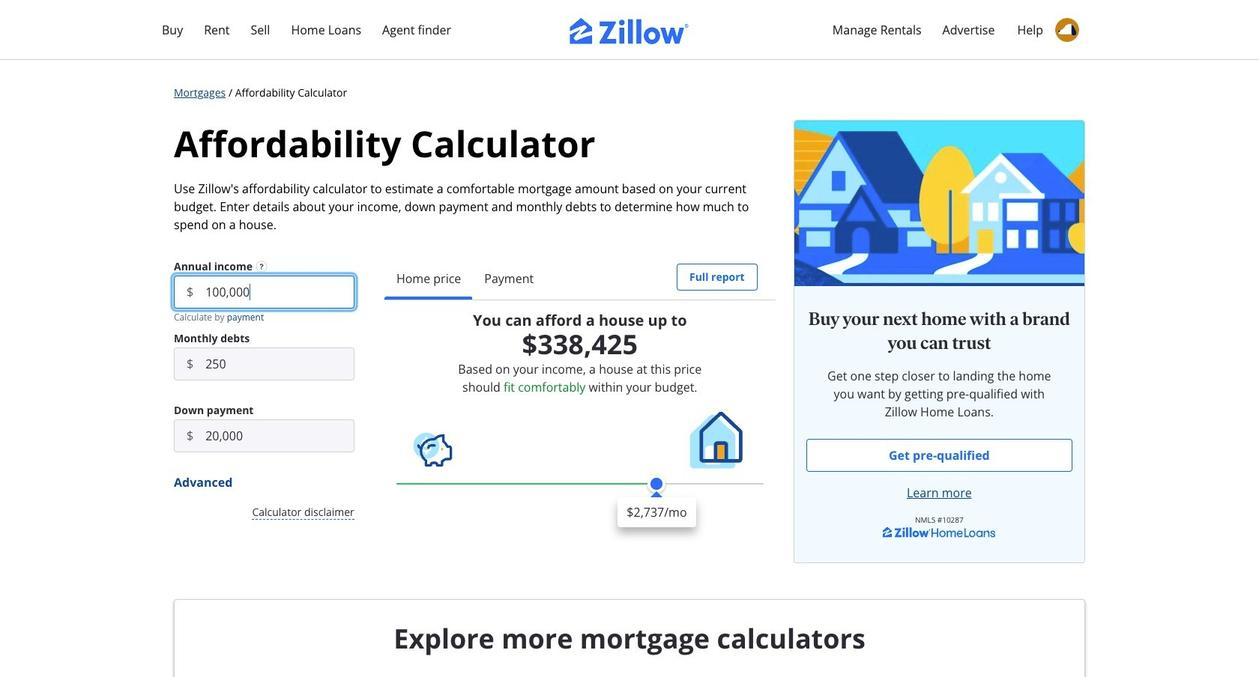 Task type: vqa. For each thing, say whether or not it's contained in the screenshot.
11 related to NEW
no



Task type: describe. For each thing, give the bounding box(es) containing it.
1   text field from the top
[[206, 276, 355, 309]]

default tabs example tab list
[[385, 258, 776, 301]]

zillow home loans image
[[884, 527, 996, 539]]

zillow logo image
[[570, 18, 690, 44]]

  text field
[[206, 420, 355, 453]]

monthly payment slider
[[618, 475, 696, 528]]

your profile default icon image
[[1056, 18, 1080, 42]]



Task type: locate. For each thing, give the bounding box(es) containing it.
house image
[[687, 409, 749, 472], [691, 412, 743, 469]]

tab panel
[[385, 300, 776, 528]]

1 vertical spatial   text field
[[206, 348, 355, 381]]

piggy bank image
[[412, 429, 454, 472], [414, 433, 452, 467]]

group
[[807, 440, 1073, 473]]

0 vertical spatial   text field
[[206, 276, 355, 309]]

  text field
[[206, 276, 355, 309], [206, 348, 355, 381]]

2   text field from the top
[[206, 348, 355, 381]]

main navigation
[[0, 0, 1260, 60]]



